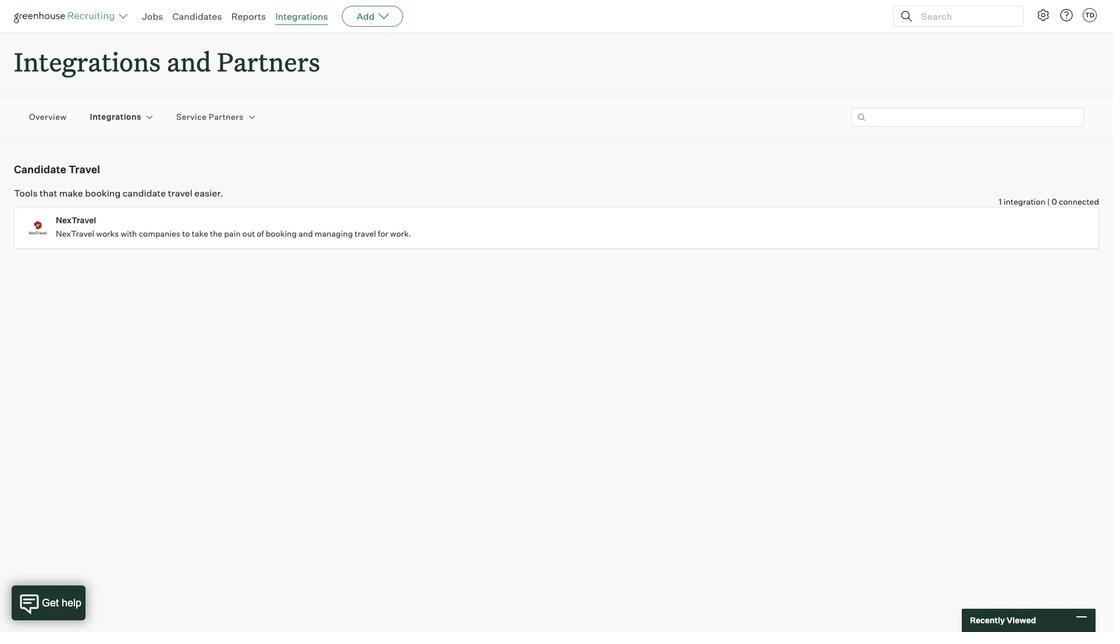 Task type: locate. For each thing, give the bounding box(es) containing it.
companies
[[139, 229, 181, 239]]

travel inside nextravel nextravel works with companies to take the pain out of booking and managing travel for work.
[[355, 229, 376, 239]]

1 horizontal spatial booking
[[266, 229, 297, 239]]

1 nextravel from the top
[[56, 215, 96, 225]]

1 vertical spatial and
[[299, 229, 313, 239]]

0 vertical spatial integrations
[[275, 10, 328, 22]]

integrations
[[275, 10, 328, 22], [14, 44, 161, 79], [90, 112, 141, 122]]

1 vertical spatial travel
[[355, 229, 376, 239]]

with
[[121, 229, 137, 239]]

0 vertical spatial nextravel
[[56, 215, 96, 225]]

travel left the easier.
[[168, 187, 193, 199]]

td button
[[1083, 8, 1097, 22]]

and left managing on the top left of page
[[299, 229, 313, 239]]

partners right service
[[209, 112, 244, 122]]

None text field
[[852, 107, 1085, 127]]

out
[[243, 229, 255, 239]]

to
[[182, 229, 190, 239]]

1 vertical spatial nextravel
[[56, 229, 94, 239]]

overview
[[29, 112, 67, 122]]

booking
[[85, 187, 121, 199], [266, 229, 297, 239]]

0 horizontal spatial booking
[[85, 187, 121, 199]]

1 horizontal spatial and
[[299, 229, 313, 239]]

booking down travel
[[85, 187, 121, 199]]

1 vertical spatial booking
[[266, 229, 297, 239]]

travel left for at the top of the page
[[355, 229, 376, 239]]

0 horizontal spatial integrations link
[[90, 111, 141, 123]]

1 horizontal spatial travel
[[355, 229, 376, 239]]

travel
[[168, 187, 193, 199], [355, 229, 376, 239]]

1 horizontal spatial integrations link
[[275, 10, 328, 22]]

2 nextravel from the top
[[56, 229, 94, 239]]

partners down reports at left top
[[217, 44, 320, 79]]

nextravel
[[56, 215, 96, 225], [56, 229, 94, 239]]

nextravel down make
[[56, 215, 96, 225]]

0 vertical spatial and
[[167, 44, 211, 79]]

jobs link
[[142, 10, 163, 22]]

partners
[[217, 44, 320, 79], [209, 112, 244, 122]]

booking right of
[[266, 229, 297, 239]]

integrations link
[[275, 10, 328, 22], [90, 111, 141, 123]]

0 vertical spatial travel
[[168, 187, 193, 199]]

easier.
[[195, 187, 223, 199]]

take
[[192, 229, 208, 239]]

make
[[59, 187, 83, 199]]

2 vertical spatial integrations
[[90, 112, 141, 122]]

and
[[167, 44, 211, 79], [299, 229, 313, 239]]

and down candidates on the top of the page
[[167, 44, 211, 79]]

integrations and partners
[[14, 44, 320, 79]]

viewed
[[1007, 616, 1037, 626]]

1 vertical spatial partners
[[209, 112, 244, 122]]

nextravel left works
[[56, 229, 94, 239]]

tools that make booking candidate travel easier.
[[14, 187, 223, 199]]

configure image
[[1037, 8, 1051, 22]]

work.
[[390, 229, 411, 239]]

and inside nextravel nextravel works with companies to take the pain out of booking and managing travel for work.
[[299, 229, 313, 239]]

0 vertical spatial partners
[[217, 44, 320, 79]]

1
[[999, 197, 1002, 207]]

of
[[257, 229, 264, 239]]

the
[[210, 229, 222, 239]]



Task type: describe. For each thing, give the bounding box(es) containing it.
1 vertical spatial integrations
[[14, 44, 161, 79]]

td button
[[1081, 6, 1100, 24]]

service
[[176, 112, 207, 122]]

works
[[96, 229, 119, 239]]

connected
[[1059, 197, 1100, 207]]

0 horizontal spatial travel
[[168, 187, 193, 199]]

greenhouse recruiting image
[[14, 9, 119, 23]]

nextravel nextravel works with companies to take the pain out of booking and managing travel for work.
[[56, 215, 411, 239]]

candidates
[[173, 10, 222, 22]]

overview link
[[29, 111, 67, 123]]

1 vertical spatial integrations link
[[90, 111, 141, 123]]

recently viewed
[[971, 616, 1037, 626]]

0 horizontal spatial and
[[167, 44, 211, 79]]

|
[[1048, 197, 1050, 207]]

1 integration | 0 connected
[[999, 197, 1100, 207]]

tools
[[14, 187, 38, 199]]

add button
[[342, 6, 403, 27]]

0 vertical spatial integrations link
[[275, 10, 328, 22]]

candidate
[[123, 187, 166, 199]]

reports link
[[231, 10, 266, 22]]

reports
[[231, 10, 266, 22]]

Search text field
[[919, 8, 1013, 25]]

integration
[[1004, 197, 1046, 207]]

jobs
[[142, 10, 163, 22]]

managing
[[315, 229, 353, 239]]

that
[[40, 187, 57, 199]]

candidate
[[14, 163, 66, 176]]

add
[[357, 10, 375, 22]]

pain
[[224, 229, 241, 239]]

service partners link
[[176, 111, 244, 123]]

0
[[1052, 197, 1058, 207]]

candidates link
[[173, 10, 222, 22]]

td
[[1086, 11, 1095, 19]]

booking inside nextravel nextravel works with companies to take the pain out of booking and managing travel for work.
[[266, 229, 297, 239]]

candidate travel
[[14, 163, 100, 176]]

recently
[[971, 616, 1005, 626]]

service partners
[[176, 112, 244, 122]]

for
[[378, 229, 389, 239]]

travel
[[68, 163, 100, 176]]

0 vertical spatial booking
[[85, 187, 121, 199]]



Task type: vqa. For each thing, say whether or not it's contained in the screenshot.
top Department
no



